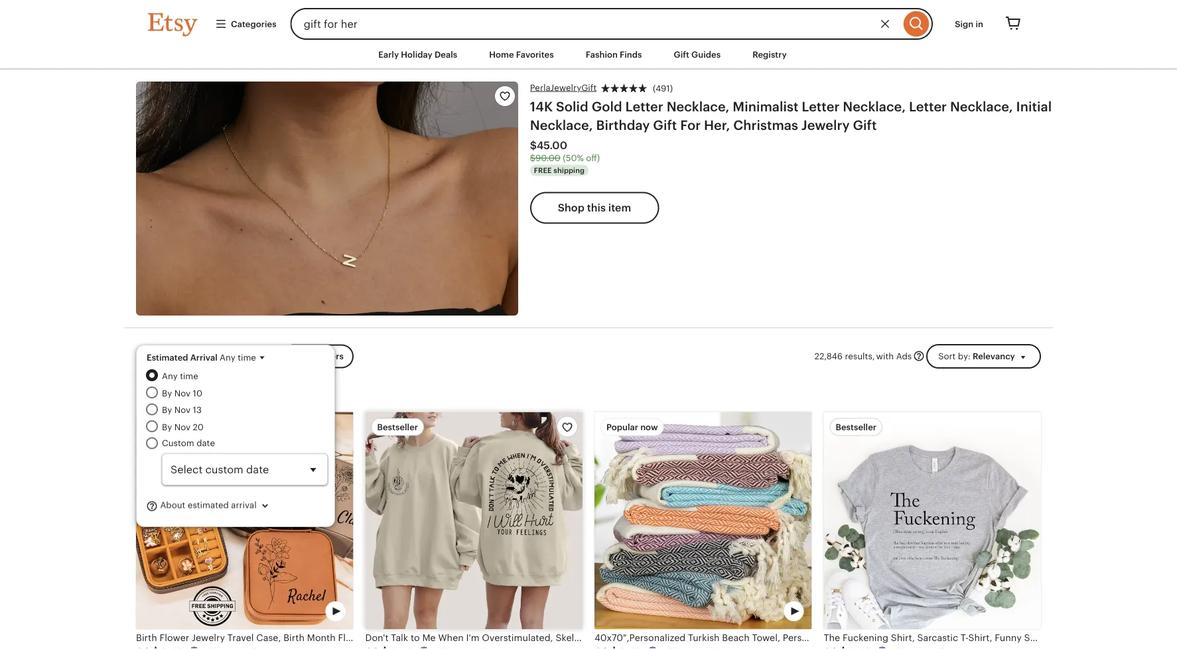 Task type: locate. For each thing, give the bounding box(es) containing it.
0 horizontal spatial popular now link
[[136, 412, 353, 650]]

any
[[220, 353, 235, 363], [162, 371, 178, 381]]

custom
[[162, 439, 194, 449]]

by nov 20 link
[[162, 421, 328, 434]]

all filters
[[305, 352, 344, 362]]

1 horizontal spatial bestseller
[[836, 422, 877, 432]]

by for by nov 20
[[162, 422, 172, 432]]

shop this item
[[558, 202, 631, 214]]

nov left 13
[[174, 405, 191, 415]]

3 nov from the top
[[174, 422, 191, 432]]

0 horizontal spatial time
[[180, 371, 198, 381]]

1 popular now from the left
[[148, 422, 199, 432]]

estimated arrival any time
[[147, 353, 256, 363]]

popular now link
[[136, 412, 353, 650], [595, 412, 812, 650]]

Search for anything text field
[[290, 8, 901, 40]]

birthday
[[596, 118, 650, 133]]

1 bestseller from the left
[[377, 422, 418, 432]]

2 now from the left
[[640, 422, 658, 432]]

22,846 results,
[[815, 351, 875, 361]]

by nov 10
[[162, 388, 202, 398]]

1 horizontal spatial product video element
[[595, 412, 812, 630]]

by for by nov 10
[[162, 388, 172, 398]]

banner containing categories
[[124, 0, 1053, 40]]

results,
[[845, 351, 875, 361]]

0 horizontal spatial bestseller
[[377, 422, 418, 432]]

time
[[238, 353, 256, 363], [180, 371, 198, 381]]

registry
[[753, 49, 787, 59]]

2 vertical spatial nov
[[174, 422, 191, 432]]

1 by from the top
[[162, 388, 172, 398]]

any right arrival
[[220, 353, 235, 363]]

sign
[[955, 19, 974, 29]]

2 horizontal spatial letter
[[909, 99, 947, 115]]

1 vertical spatial nov
[[174, 405, 191, 415]]

1 now from the left
[[182, 422, 199, 432]]

gift
[[674, 49, 689, 59], [653, 118, 677, 133], [853, 118, 877, 133]]

1 vertical spatial $
[[530, 153, 535, 163]]

home
[[489, 49, 514, 59]]

1 horizontal spatial any
[[220, 353, 235, 363]]

by down any time
[[162, 388, 172, 398]]

early holiday deals link
[[368, 42, 467, 66]]

1 vertical spatial time
[[180, 371, 198, 381]]

with ads
[[876, 351, 912, 361]]

0 vertical spatial nov
[[174, 388, 191, 398]]

product video element for first popular now link from right
[[595, 412, 812, 630]]

now
[[182, 422, 199, 432], [640, 422, 658, 432]]

popular for birth flower jewelry travel case, birth month flower gift, personalized birthday gift, leather jewelry travel case, custom jewelry case image on the left
[[148, 422, 180, 432]]

1 vertical spatial any
[[162, 371, 178, 381]]

by nov 13
[[162, 405, 202, 415]]

popular now
[[148, 422, 199, 432], [606, 422, 658, 432]]

1 product video element from the left
[[136, 412, 353, 630]]

estimated
[[147, 353, 188, 363]]

ads
[[896, 351, 912, 361]]

3 by from the top
[[162, 422, 172, 432]]

1 horizontal spatial popular now
[[606, 422, 658, 432]]

gift left guides
[[674, 49, 689, 59]]

any down estimated
[[162, 371, 178, 381]]

2 vertical spatial by
[[162, 422, 172, 432]]

filters
[[318, 352, 344, 362]]

1 popular from the left
[[148, 422, 180, 432]]

0 vertical spatial by
[[162, 388, 172, 398]]

0 horizontal spatial letter
[[625, 99, 663, 115]]

fashion finds link
[[576, 42, 652, 66]]

0 horizontal spatial popular now
[[148, 422, 199, 432]]

2 popular now from the left
[[606, 422, 658, 432]]

banner
[[124, 0, 1053, 40]]

arrival
[[190, 353, 218, 363]]

any time
[[162, 371, 198, 381]]

1 horizontal spatial now
[[640, 422, 658, 432]]

1 $ from the top
[[530, 139, 537, 151]]

sort
[[938, 351, 956, 361]]

0 horizontal spatial any
[[162, 371, 178, 381]]

product video element
[[136, 412, 353, 630], [595, 412, 812, 630]]

1 horizontal spatial time
[[238, 353, 256, 363]]

about estimated arrival
[[158, 501, 257, 511]]

popular
[[148, 422, 180, 432], [606, 422, 638, 432]]

2 bestseller from the left
[[836, 422, 877, 432]]

$ up free at the top
[[530, 153, 535, 163]]

by up custom
[[162, 422, 172, 432]]

1 bestseller link from the left
[[365, 412, 583, 650]]

necklace, left initial
[[950, 99, 1013, 115]]

sign in button
[[945, 12, 993, 36]]

in
[[976, 19, 983, 29]]

gold
[[592, 99, 622, 115]]

bestseller for 2nd bestseller "link" from the left
[[836, 422, 877, 432]]

by
[[162, 388, 172, 398], [162, 405, 172, 415], [162, 422, 172, 432]]

now for 40x70",personalized turkish beach towel, personalized gifts, beach wedding decor, beach bachelorette party, beach towel, bridesmaid gifts image
[[640, 422, 658, 432]]

any time link
[[162, 370, 328, 383]]

1 horizontal spatial bestseller link
[[824, 412, 1041, 650]]

sort by: relevancy
[[938, 351, 1015, 361]]

nov
[[174, 388, 191, 398], [174, 405, 191, 415], [174, 422, 191, 432]]

1 horizontal spatial popular now link
[[595, 412, 812, 650]]

relevancy
[[973, 351, 1015, 361]]

14k
[[530, 99, 553, 115]]

2 nov from the top
[[174, 405, 191, 415]]

(491)
[[653, 83, 673, 93]]

1 vertical spatial by
[[162, 405, 172, 415]]

by nov 20
[[162, 422, 204, 432]]

10
[[193, 388, 202, 398]]

popular for 40x70",personalized turkish beach towel, personalized gifts, beach wedding decor, beach bachelorette party, beach towel, bridesmaid gifts image
[[606, 422, 638, 432]]

any inside the select an estimated delivery date option group
[[162, 371, 178, 381]]

time up by nov 10
[[180, 371, 198, 381]]

2 product video element from the left
[[595, 412, 812, 630]]

1 horizontal spatial letter
[[802, 99, 840, 115]]

menu bar
[[124, 40, 1053, 70]]

all
[[305, 352, 316, 362]]

0 vertical spatial $
[[530, 139, 537, 151]]

2 popular from the left
[[606, 422, 638, 432]]

0 vertical spatial time
[[238, 353, 256, 363]]

1 horizontal spatial popular
[[606, 422, 638, 432]]

home favorites link
[[479, 42, 564, 66]]

necklace,
[[667, 99, 729, 115], [843, 99, 906, 115], [950, 99, 1013, 115], [530, 118, 593, 133]]

perlajewelrygift
[[530, 83, 597, 93]]

bestseller link
[[365, 412, 583, 650], [824, 412, 1041, 650]]

time up any time link
[[238, 353, 256, 363]]

nov left '10'
[[174, 388, 191, 398]]

registry link
[[743, 42, 797, 66]]

by down by nov 10
[[162, 405, 172, 415]]

(50%
[[563, 153, 584, 163]]

bestseller
[[377, 422, 418, 432], [836, 422, 877, 432]]

0 horizontal spatial now
[[182, 422, 199, 432]]

gift guides
[[674, 49, 721, 59]]

None search field
[[290, 8, 933, 40]]

shipping
[[554, 166, 585, 175]]

2 by from the top
[[162, 405, 172, 415]]

about estimated arrival button
[[146, 493, 282, 519]]

birth flower jewelry travel case, birth month flower gift, personalized birthday gift, leather jewelry travel case, custom jewelry case image
[[136, 412, 353, 630]]

early
[[378, 49, 399, 59]]

0 horizontal spatial popular
[[148, 422, 180, 432]]

none search field inside banner
[[290, 8, 933, 40]]

$ up 90.00
[[530, 139, 537, 151]]

item
[[608, 202, 631, 214]]

nov left 20
[[174, 422, 191, 432]]

custom date
[[162, 439, 215, 449]]

1 nov from the top
[[174, 388, 191, 398]]

letter
[[625, 99, 663, 115], [802, 99, 840, 115], [909, 99, 947, 115]]

0 horizontal spatial bestseller link
[[365, 412, 583, 650]]

gift guides link
[[664, 42, 731, 66]]

1 popular now link from the left
[[136, 412, 353, 650]]

$
[[530, 139, 537, 151], [530, 153, 535, 163]]

0 horizontal spatial product video element
[[136, 412, 353, 630]]



Task type: describe. For each thing, give the bounding box(es) containing it.
holiday
[[401, 49, 432, 59]]

necklace, up jewelry
[[843, 99, 906, 115]]

45.00
[[537, 139, 567, 151]]

by nov 13 link
[[162, 404, 328, 417]]

popular now for birth flower jewelry travel case, birth month flower gift, personalized birthday gift, leather jewelry travel case, custom jewelry case image on the left
[[148, 422, 199, 432]]

2 popular now link from the left
[[595, 412, 812, 650]]

about
[[160, 501, 185, 511]]

finds
[[620, 49, 642, 59]]

initial
[[1016, 99, 1052, 115]]

0 vertical spatial any
[[220, 353, 235, 363]]

early holiday deals
[[378, 49, 457, 59]]

22,846
[[815, 351, 843, 361]]

2 letter from the left
[[802, 99, 840, 115]]

3 letter from the left
[[909, 99, 947, 115]]

fashion
[[586, 49, 618, 59]]

sign in
[[955, 19, 983, 29]]

13
[[193, 405, 202, 415]]

popular now for 40x70",personalized turkish beach towel, personalized gifts, beach wedding decor, beach bachelorette party, beach towel, bridesmaid gifts image
[[606, 422, 658, 432]]

arrival
[[231, 501, 257, 511]]

deals
[[435, 49, 457, 59]]

free
[[534, 166, 552, 175]]

gift right jewelry
[[853, 118, 877, 133]]

the fuckening shirt, sarcastic t-shirt, funny sayings shirt, sarcasm gift, swearing shirt, funny sarcastic tee, gift for her, gift for him image
[[824, 412, 1041, 630]]

categories button
[[205, 12, 286, 36]]

fashion finds
[[586, 49, 642, 59]]

by:
[[958, 351, 971, 361]]

nov for 13
[[174, 405, 191, 415]]

estimated
[[188, 501, 229, 511]]

bestseller for first bestseller "link"
[[377, 422, 418, 432]]

by for by nov 13
[[162, 405, 172, 415]]

by nov 10 link
[[162, 387, 328, 400]]

product video element for first popular now link
[[136, 412, 353, 630]]

14k solid gold letter necklace, minimalist letter necklace, letter necklace, initial necklace, birthday gift for her, christmas jewelry gift $ 45.00 $ 90.00 (50% off) free shipping
[[530, 99, 1052, 175]]

her,
[[704, 118, 730, 133]]

1 letter from the left
[[625, 99, 663, 115]]

gift left for
[[653, 118, 677, 133]]

off)
[[586, 153, 600, 163]]

2 bestseller link from the left
[[824, 412, 1041, 650]]

select an estimated delivery date option group
[[146, 370, 328, 486]]

menu bar containing early holiday deals
[[124, 40, 1053, 70]]

jewelry
[[801, 118, 850, 133]]

with
[[876, 351, 894, 361]]

90.00
[[535, 153, 561, 163]]

nov for 20
[[174, 422, 191, 432]]

categories
[[231, 19, 276, 29]]

don't talk to me when i'm overstimulated, skeleton halloween sweatshirt, sarcastic sweatshirt, funny sweatshirt, saying shirt, gift for her image
[[365, 412, 583, 630]]

shop
[[558, 202, 584, 214]]

now for birth flower jewelry travel case, birth month flower gift, personalized birthday gift, leather jewelry travel case, custom jewelry case image on the left
[[182, 422, 199, 432]]

home favorites
[[489, 49, 554, 59]]

favorites
[[516, 49, 554, 59]]

date
[[196, 439, 215, 449]]

this
[[587, 202, 606, 214]]

solid
[[556, 99, 588, 115]]

all filters button
[[281, 345, 354, 369]]

for
[[680, 118, 701, 133]]

christmas
[[733, 118, 798, 133]]

40x70",personalized turkish beach towel, personalized gifts, beach wedding decor, beach bachelorette party, beach towel, bridesmaid gifts image
[[595, 412, 812, 630]]

nov for 10
[[174, 388, 191, 398]]

time inside the select an estimated delivery date option group
[[180, 371, 198, 381]]

14k solid gold letter necklace, minimalist letter necklace, letter necklace, initial necklace, birthday gift for her, christmas jewelry gift link
[[530, 99, 1052, 133]]

necklace, down solid
[[530, 118, 593, 133]]

guides
[[691, 49, 721, 59]]

shop this item link
[[530, 192, 659, 224]]

20
[[193, 422, 204, 432]]

gift inside menu bar
[[674, 49, 689, 59]]

necklace, up for
[[667, 99, 729, 115]]

minimalist
[[733, 99, 798, 115]]

perlajewelrygift link
[[530, 82, 597, 94]]

2 $ from the top
[[530, 153, 535, 163]]



Task type: vqa. For each thing, say whether or not it's contained in the screenshot.
Birth Flower Jewelry Travel Case, Birth Month Flower Gift, Personalized Birthday Gift, Leather Jewelry Travel Case, Custom Jewelry Case image's popular
yes



